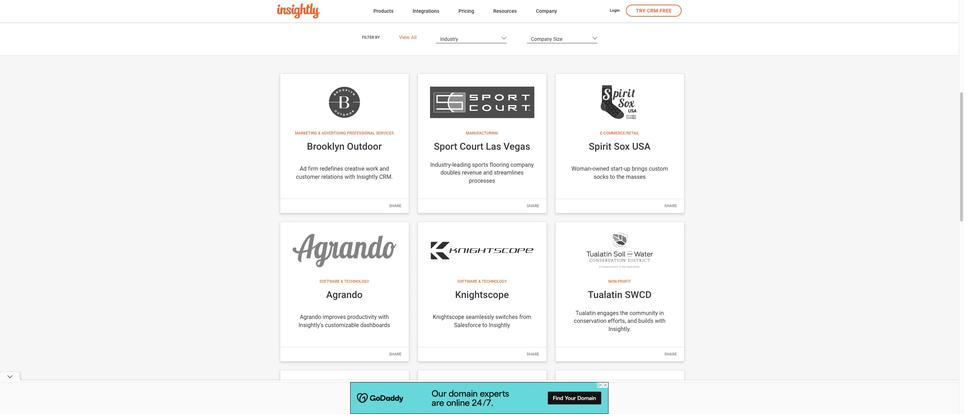 Task type: describe. For each thing, give the bounding box(es) containing it.
commerce/retail
[[604, 131, 639, 136]]

e-
[[600, 131, 604, 136]]

brooklyn
[[307, 141, 345, 152]]

tualatin for tualatin swcd
[[588, 289, 623, 301]]

non-
[[609, 279, 618, 284]]

efforts,
[[608, 318, 626, 325]]

the inside tualatin engages the community in conservation efforts, and builds with insightly. share
[[620, 310, 628, 317]]

woman-
[[572, 165, 593, 172]]

masses
[[626, 173, 646, 180]]

pricing
[[459, 8, 474, 14]]

brooklyn outdoor
[[307, 141, 382, 152]]

salesforce
[[454, 322, 481, 329]]

& for agrando
[[341, 279, 343, 284]]

tualatin swcd
[[588, 289, 652, 301]]

streamlines
[[494, 169, 524, 176]]

manufacturing
[[466, 131, 498, 136]]

sport court las vegas
[[434, 141, 530, 152]]

filter by
[[362, 35, 380, 40]]

& for brooklyn outdoor
[[318, 131, 321, 136]]

tualatin swcd image
[[568, 233, 672, 268]]

sports
[[472, 161, 488, 168]]

sox
[[614, 141, 630, 152]]

view
[[399, 35, 410, 40]]

vegas
[[504, 141, 530, 152]]

custom
[[649, 165, 668, 172]]

share inside woman-owned start-up brings custom socks to the masses share
[[665, 204, 677, 208]]

insightly inside knightscope seamlessly switches from salesforce to insightly
[[489, 322, 510, 329]]

knightscope for knightscope seamlessly switches from salesforce to insightly
[[433, 314, 464, 321]]

knightscope image
[[430, 233, 534, 268]]

spirit sox usa
[[589, 141, 651, 152]]

insightly logo link
[[277, 3, 362, 19]]

login
[[610, 8, 620, 13]]

with inside tualatin engages the community in conservation efforts, and builds with insightly. share
[[655, 318, 666, 325]]

creative
[[345, 165, 365, 172]]

woman-owned start-up brings custom socks to the masses share
[[572, 165, 677, 208]]

services
[[376, 131, 394, 136]]

customer
[[296, 173, 320, 180]]

doubles
[[441, 169, 461, 176]]

spirit sox usa image
[[568, 84, 672, 120]]

professional
[[347, 131, 375, 136]]

insightly's
[[299, 322, 324, 329]]

flooring
[[490, 161, 509, 168]]

tualatin for tualatin engages the community in conservation efforts, and builds with insightly. share
[[576, 310, 596, 317]]

work
[[366, 165, 378, 172]]

and for industry-leading sports flooring company doubles revenue and streamlines processes
[[483, 169, 493, 176]]

share inside agrando improves productivity with insightly's customizable dashboards share
[[389, 352, 402, 357]]

and inside ad firm redefines creative work and customer relations with insightly crm.
[[380, 165, 389, 172]]

improves
[[323, 314, 346, 321]]

to inside knightscope seamlessly switches from salesforce to insightly
[[482, 322, 488, 329]]

software for agrando
[[320, 279, 340, 284]]

agrando improves productivity with insightly's customizable dashboards share
[[299, 314, 402, 357]]

by
[[375, 35, 380, 40]]

filter
[[362, 35, 374, 40]]

crm
[[647, 8, 658, 13]]

share inside tualatin engages the community in conservation efforts, and builds with insightly. share
[[665, 352, 677, 357]]

all
[[411, 35, 417, 40]]

productivity
[[347, 314, 377, 321]]

e-commerce/retail
[[600, 131, 639, 136]]

marketing
[[295, 131, 317, 136]]

technology for knightscope
[[482, 279, 507, 284]]

knightscope seamlessly switches from salesforce to insightly
[[433, 314, 531, 329]]

in
[[659, 310, 664, 317]]

ad
[[300, 165, 307, 172]]

marketing & advertising  professional services
[[295, 131, 394, 136]]

industry-leading sports flooring company doubles revenue and streamlines processes
[[430, 161, 534, 184]]

company
[[536, 8, 557, 14]]

view all
[[399, 35, 417, 40]]

resources
[[493, 8, 517, 14]]

insightly inside ad firm redefines creative work and customer relations with insightly crm.
[[357, 173, 378, 180]]

revenue
[[462, 169, 482, 176]]

processes
[[469, 177, 495, 184]]

insightly.
[[609, 326, 631, 332]]

las
[[486, 141, 501, 152]]



Task type: locate. For each thing, give the bounding box(es) containing it.
1 vertical spatial the
[[620, 310, 628, 317]]

2 technology from the left
[[482, 279, 507, 284]]

2 horizontal spatial with
[[655, 318, 666, 325]]

insightly down switches
[[489, 322, 510, 329]]

switches
[[496, 314, 518, 321]]

1 technology from the left
[[344, 279, 369, 284]]

and for tualatin engages the community in conservation efforts, and builds with insightly. share
[[628, 318, 637, 325]]

1 horizontal spatial technology
[[482, 279, 507, 284]]

1 software & technology from the left
[[320, 279, 369, 284]]

builds
[[638, 318, 654, 325]]

software & technology
[[320, 279, 369, 284], [457, 279, 507, 284]]

&
[[318, 131, 321, 136], [341, 279, 343, 284], [479, 279, 481, 284]]

0 horizontal spatial technology
[[344, 279, 369, 284]]

from
[[519, 314, 531, 321]]

software for knightscope
[[457, 279, 478, 284]]

try
[[636, 8, 646, 13]]

software & technology for knightscope
[[457, 279, 507, 284]]

company link
[[536, 7, 557, 16]]

agrando for agrando
[[326, 289, 363, 301]]

technology
[[344, 279, 369, 284], [482, 279, 507, 284]]

& down knightscope image
[[479, 279, 481, 284]]

0 vertical spatial the
[[617, 173, 625, 180]]

with inside ad firm redefines creative work and customer relations with insightly crm.
[[345, 173, 355, 180]]

with down 'in' at the bottom right of page
[[655, 318, 666, 325]]

brings
[[632, 165, 648, 172]]

company
[[511, 161, 534, 168]]

1 horizontal spatial &
[[341, 279, 343, 284]]

start-
[[611, 165, 624, 172]]

with inside agrando improves productivity with insightly's customizable dashboards share
[[378, 314, 389, 321]]

agrando inside agrando improves productivity with insightly's customizable dashboards share
[[300, 314, 321, 321]]

leading
[[452, 161, 471, 168]]

technology down knightscope image
[[482, 279, 507, 284]]

software down knightscope image
[[457, 279, 478, 284]]

1 vertical spatial insightly
[[489, 322, 510, 329]]

seamlessly
[[466, 314, 494, 321]]

to inside woman-owned start-up brings custom socks to the masses share
[[610, 173, 615, 180]]

non-profit
[[609, 279, 631, 284]]

1 software from the left
[[320, 279, 340, 284]]

knightscope up seamlessly
[[455, 289, 509, 301]]

login link
[[610, 8, 620, 14]]

knightscope up salesforce
[[433, 314, 464, 321]]

the inside woman-owned start-up brings custom socks to the masses share
[[617, 173, 625, 180]]

software & technology down agrando image
[[320, 279, 369, 284]]

knightscope
[[455, 289, 509, 301], [433, 314, 464, 321]]

crm.
[[379, 173, 393, 180]]

and
[[380, 165, 389, 172], [483, 169, 493, 176], [628, 318, 637, 325]]

and inside industry-leading sports flooring company doubles revenue and streamlines processes
[[483, 169, 493, 176]]

firm
[[308, 165, 318, 172]]

software & technology for agrando
[[320, 279, 369, 284]]

advertising
[[322, 131, 346, 136]]

insightly logo image
[[277, 3, 320, 19]]

& for knightscope
[[479, 279, 481, 284]]

technology for agrando
[[344, 279, 369, 284]]

spirit
[[589, 141, 612, 152]]

to
[[610, 173, 615, 180], [482, 322, 488, 329]]

dashboards
[[360, 322, 390, 329]]

sport court las vegas image
[[430, 84, 534, 120]]

outdoor
[[347, 141, 382, 152]]

integrations
[[413, 8, 439, 14]]

0 horizontal spatial &
[[318, 131, 321, 136]]

software & technology down knightscope image
[[457, 279, 507, 284]]

insightly down work
[[357, 173, 378, 180]]

0 horizontal spatial with
[[345, 173, 355, 180]]

software
[[320, 279, 340, 284], [457, 279, 478, 284]]

0 horizontal spatial insightly
[[357, 173, 378, 180]]

with down creative
[[345, 173, 355, 180]]

0 horizontal spatial to
[[482, 322, 488, 329]]

technology down agrando image
[[344, 279, 369, 284]]

redefines
[[320, 165, 343, 172]]

agrando up 'insightly's'
[[300, 314, 321, 321]]

tualatin up "conservation" at the right bottom of page
[[576, 310, 596, 317]]

to down "start-"
[[610, 173, 615, 180]]

1 horizontal spatial and
[[483, 169, 493, 176]]

1 horizontal spatial software & technology
[[457, 279, 507, 284]]

1 horizontal spatial to
[[610, 173, 615, 180]]

customizable
[[325, 322, 359, 329]]

0 vertical spatial agrando
[[326, 289, 363, 301]]

and up processes
[[483, 169, 493, 176]]

and left builds
[[628, 318, 637, 325]]

agrando image
[[292, 233, 397, 268]]

community
[[630, 310, 658, 317]]

tualatin down non- at right bottom
[[588, 289, 623, 301]]

0 horizontal spatial software & technology
[[320, 279, 369, 284]]

knightscope for knightscope
[[455, 289, 509, 301]]

insightly
[[357, 173, 378, 180], [489, 322, 510, 329]]

swcd
[[625, 289, 652, 301]]

knightscope inside knightscope seamlessly switches from salesforce to insightly
[[433, 314, 464, 321]]

ad firm redefines creative work and customer relations with insightly crm.
[[296, 165, 393, 180]]

tualatin
[[588, 289, 623, 301], [576, 310, 596, 317]]

owned
[[593, 165, 609, 172]]

2 horizontal spatial &
[[479, 279, 481, 284]]

share
[[389, 204, 402, 208], [665, 204, 677, 208], [527, 204, 539, 208], [389, 352, 402, 357], [527, 352, 539, 357], [665, 352, 677, 357]]

1 horizontal spatial software
[[457, 279, 478, 284]]

0 vertical spatial knightscope
[[455, 289, 509, 301]]

try crm free button
[[626, 5, 682, 17]]

1 vertical spatial tualatin
[[576, 310, 596, 317]]

tualatin inside tualatin engages the community in conservation efforts, and builds with insightly. share
[[576, 310, 596, 317]]

try crm free link
[[626, 5, 682, 17]]

0 vertical spatial to
[[610, 173, 615, 180]]

1 vertical spatial knightscope
[[433, 314, 464, 321]]

1 vertical spatial to
[[482, 322, 488, 329]]

agrando
[[326, 289, 363, 301], [300, 314, 321, 321]]

agrando for agrando improves productivity with insightly's customizable dashboards share
[[300, 314, 321, 321]]

free
[[660, 8, 672, 13]]

and inside tualatin engages the community in conservation efforts, and builds with insightly. share
[[628, 318, 637, 325]]

tualatin engages the community in conservation efforts, and builds with insightly. share
[[574, 310, 677, 357]]

products
[[374, 8, 394, 14]]

& down agrando image
[[341, 279, 343, 284]]

and up crm.
[[380, 165, 389, 172]]

& right marketing
[[318, 131, 321, 136]]

to down seamlessly
[[482, 322, 488, 329]]

0 horizontal spatial software
[[320, 279, 340, 284]]

1 horizontal spatial agrando
[[326, 289, 363, 301]]

the
[[617, 173, 625, 180], [620, 310, 628, 317]]

with up dashboards
[[378, 314, 389, 321]]

profit
[[618, 279, 631, 284]]

pricing link
[[459, 7, 474, 16]]

0 horizontal spatial agrando
[[300, 314, 321, 321]]

2 software & technology from the left
[[457, 279, 507, 284]]

0 vertical spatial insightly
[[357, 173, 378, 180]]

0 vertical spatial tualatin
[[588, 289, 623, 301]]

try crm free
[[636, 8, 672, 13]]

socks
[[594, 173, 609, 180]]

brooklyn outdoor image
[[292, 84, 397, 120]]

the down "start-"
[[617, 173, 625, 180]]

0 horizontal spatial and
[[380, 165, 389, 172]]

with
[[345, 173, 355, 180], [378, 314, 389, 321], [655, 318, 666, 325]]

1 horizontal spatial with
[[378, 314, 389, 321]]

software down agrando image
[[320, 279, 340, 284]]

relations
[[321, 173, 343, 180]]

2 horizontal spatial and
[[628, 318, 637, 325]]

sport
[[434, 141, 457, 152]]

2 software from the left
[[457, 279, 478, 284]]

agrando up improves at the left bottom of the page
[[326, 289, 363, 301]]

products link
[[374, 7, 394, 16]]

conservation
[[574, 318, 607, 325]]

integrations link
[[413, 7, 439, 16]]

1 vertical spatial agrando
[[300, 314, 321, 321]]

usa
[[632, 141, 651, 152]]

industry-
[[430, 161, 452, 168]]

engages
[[597, 310, 619, 317]]

court
[[460, 141, 484, 152]]

the up the "efforts,"
[[620, 310, 628, 317]]

1 horizontal spatial insightly
[[489, 322, 510, 329]]

up
[[624, 165, 631, 172]]

resources link
[[493, 7, 517, 16]]



Task type: vqa. For each thing, say whether or not it's contained in the screenshot.
civil
no



